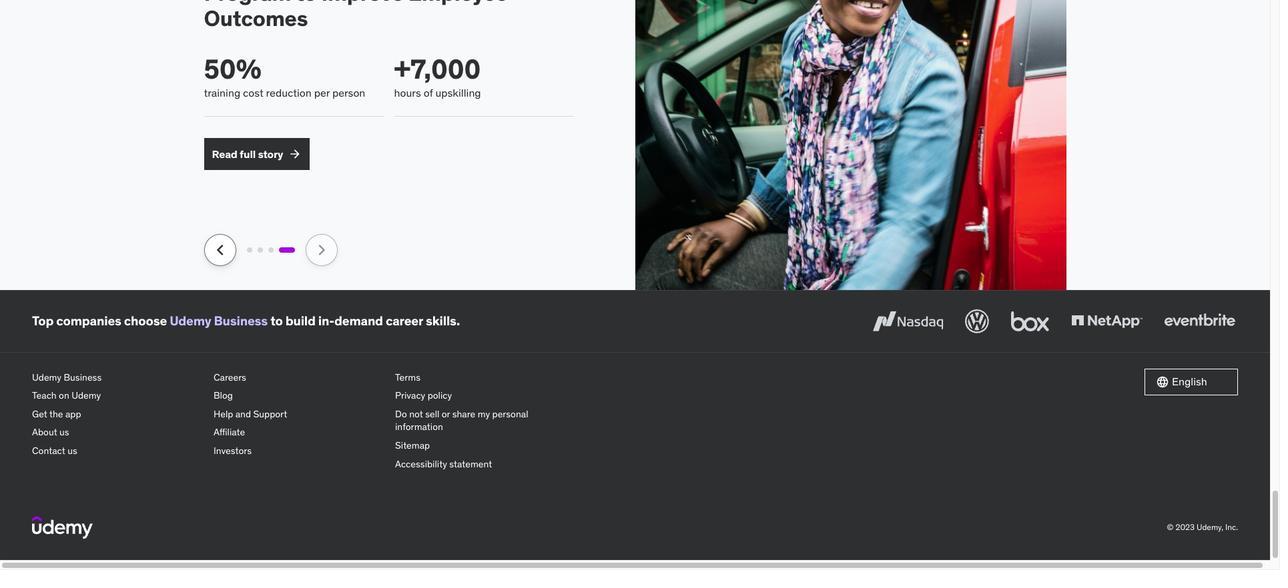 Task type: vqa. For each thing, say whether or not it's contained in the screenshot.
the Artificial Intelligence 2M+ learners
no



Task type: describe. For each thing, give the bounding box(es) containing it.
sitemap
[[395, 440, 430, 452]]

read full story
[[212, 147, 283, 161]]

share
[[452, 408, 476, 420]]

box image
[[1008, 307, 1053, 336]]

small image inside read full story link
[[289, 148, 302, 161]]

and
[[235, 408, 251, 420]]

english
[[1172, 375, 1208, 389]]

full
[[240, 147, 256, 161]]

help and support link
[[214, 406, 385, 424]]

get the app link
[[32, 406, 203, 424]]

read
[[212, 147, 237, 161]]

blog link
[[214, 387, 385, 406]]

small image inside english button
[[1156, 376, 1170, 389]]

of
[[424, 86, 433, 99]]

not
[[409, 408, 423, 420]]

udemy business teach on udemy get the app about us contact us
[[32, 372, 102, 457]]

careers link
[[214, 369, 385, 387]]

investors link
[[214, 443, 385, 461]]

hours
[[394, 86, 421, 99]]

inc.
[[1226, 523, 1238, 533]]

terms privacy policy do not sell or share my personal information sitemap accessibility statement
[[395, 372, 528, 470]]

0 vertical spatial us
[[59, 427, 69, 439]]

statement
[[450, 458, 492, 470]]

1 vertical spatial us
[[68, 445, 77, 457]]

accessibility statement link
[[395, 456, 566, 474]]

help
[[214, 408, 233, 420]]

do
[[395, 408, 407, 420]]

teach
[[32, 390, 57, 402]]

next image
[[311, 239, 332, 261]]

story
[[258, 147, 283, 161]]

previous image
[[209, 239, 231, 261]]

teach on udemy link
[[32, 387, 203, 406]]

career
[[386, 313, 423, 329]]

my
[[478, 408, 490, 420]]

support
[[253, 408, 287, 420]]

2023
[[1176, 523, 1195, 533]]

privacy policy link
[[395, 387, 566, 406]]

english button
[[1145, 369, 1238, 396]]

person
[[332, 86, 365, 99]]

volkswagen image
[[963, 307, 992, 336]]

blog
[[214, 390, 233, 402]]

contact us link
[[32, 443, 203, 461]]

or
[[442, 408, 450, 420]]

upskilling
[[436, 86, 481, 99]]

2 horizontal spatial udemy
[[170, 313, 211, 329]]

the
[[49, 408, 63, 420]]

demand
[[334, 313, 383, 329]]

business inside udemy business teach on udemy get the app about us contact us
[[64, 372, 102, 384]]

50% training cost reduction per person
[[204, 53, 365, 99]]

+7,000 hours of upskilling
[[394, 53, 481, 99]]

cost
[[243, 86, 264, 99]]

netapp image
[[1069, 307, 1146, 336]]

information
[[395, 422, 443, 434]]

eventbrite image
[[1162, 307, 1238, 336]]

investors
[[214, 445, 252, 457]]

per
[[314, 86, 330, 99]]

accessibility
[[395, 458, 447, 470]]



Task type: locate. For each thing, give the bounding box(es) containing it.
1 vertical spatial udemy
[[32, 372, 61, 384]]

skills.
[[426, 313, 460, 329]]

© 2023 udemy, inc.
[[1167, 523, 1238, 533]]

0 horizontal spatial business
[[64, 372, 102, 384]]

to
[[270, 313, 283, 329]]

0 vertical spatial udemy business link
[[170, 313, 268, 329]]

1 vertical spatial small image
[[1156, 376, 1170, 389]]

nasdaq image
[[870, 307, 947, 336]]

on
[[59, 390, 69, 402]]

read full story link
[[204, 138, 310, 170]]

0 vertical spatial small image
[[289, 148, 302, 161]]

privacy
[[395, 390, 425, 402]]

policy
[[428, 390, 452, 402]]

1 horizontal spatial udemy
[[72, 390, 101, 402]]

+7,000
[[394, 53, 481, 86]]

50%
[[204, 53, 262, 86]]

business
[[214, 313, 268, 329], [64, 372, 102, 384]]

udemy business link
[[170, 313, 268, 329], [32, 369, 203, 387]]

contact
[[32, 445, 65, 457]]

do not sell or share my personal information button
[[395, 406, 566, 437]]

udemy right on at the left of the page
[[72, 390, 101, 402]]

build
[[286, 313, 316, 329]]

top companies choose udemy business to build in-demand career skills.
[[32, 313, 460, 329]]

0 vertical spatial business
[[214, 313, 268, 329]]

affiliate link
[[214, 424, 385, 443]]

1 vertical spatial udemy business link
[[32, 369, 203, 387]]

udemy,
[[1197, 523, 1224, 533]]

us
[[59, 427, 69, 439], [68, 445, 77, 457]]

udemy business link up get the app link
[[32, 369, 203, 387]]

in-
[[318, 313, 334, 329]]

udemy right choose
[[170, 313, 211, 329]]

small image right story
[[289, 148, 302, 161]]

affiliate
[[214, 427, 245, 439]]

us right contact
[[68, 445, 77, 457]]

0 vertical spatial udemy
[[170, 313, 211, 329]]

©
[[1167, 523, 1174, 533]]

sitemap link
[[395, 437, 566, 456]]

1 horizontal spatial small image
[[1156, 376, 1170, 389]]

choose
[[124, 313, 167, 329]]

personal
[[492, 408, 528, 420]]

sell
[[425, 408, 440, 420]]

careers
[[214, 372, 246, 384]]

business left to
[[214, 313, 268, 329]]

top
[[32, 313, 54, 329]]

udemy business link up 'careers'
[[170, 313, 268, 329]]

training
[[204, 86, 241, 99]]

app
[[65, 408, 81, 420]]

business up on at the left of the page
[[64, 372, 102, 384]]

terms
[[395, 372, 421, 384]]

2 vertical spatial udemy
[[72, 390, 101, 402]]

small image left english
[[1156, 376, 1170, 389]]

reduction
[[266, 86, 312, 99]]

1 horizontal spatial business
[[214, 313, 268, 329]]

0 horizontal spatial udemy
[[32, 372, 61, 384]]

terms link
[[395, 369, 566, 387]]

1 vertical spatial business
[[64, 372, 102, 384]]

udemy
[[170, 313, 211, 329], [32, 372, 61, 384], [72, 390, 101, 402]]

about us link
[[32, 424, 203, 443]]

udemy up teach
[[32, 372, 61, 384]]

udemy image
[[32, 517, 93, 540]]

companies
[[56, 313, 121, 329]]

about
[[32, 427, 57, 439]]

careers blog help and support affiliate investors
[[214, 372, 287, 457]]

get
[[32, 408, 47, 420]]

us right about
[[59, 427, 69, 439]]

small image
[[289, 148, 302, 161], [1156, 376, 1170, 389]]

0 horizontal spatial small image
[[289, 148, 302, 161]]



